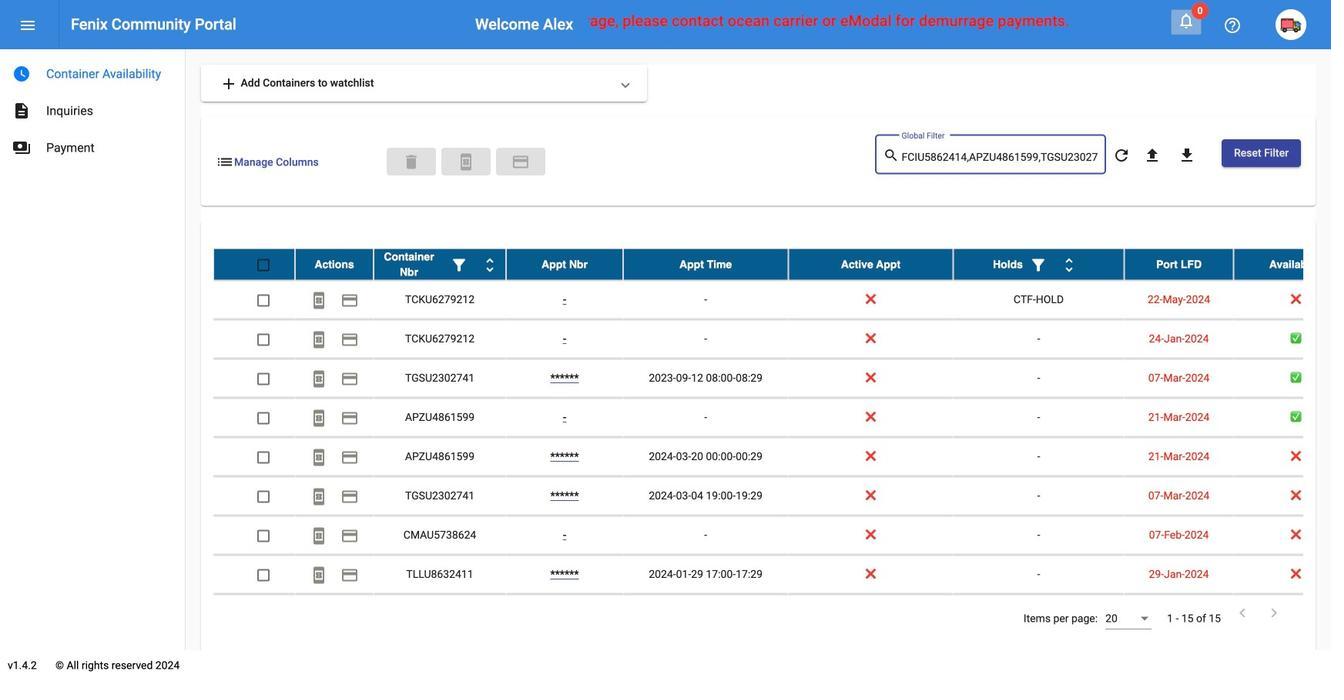 Task type: describe. For each thing, give the bounding box(es) containing it.
2 column header from the left
[[374, 249, 506, 280]]

3 row from the top
[[213, 320, 1331, 360]]

2 row from the top
[[213, 281, 1331, 320]]

9 cell from the left
[[1234, 595, 1331, 634]]

3 cell from the left
[[374, 595, 506, 634]]

2 cell from the left
[[295, 595, 374, 634]]

4 row from the top
[[213, 360, 1331, 399]]

5 cell from the left
[[623, 595, 788, 634]]

1 row from the top
[[213, 249, 1331, 281]]



Task type: locate. For each thing, give the bounding box(es) containing it.
delete image
[[402, 153, 421, 172]]

no color image
[[18, 16, 37, 35], [220, 75, 238, 93], [1113, 146, 1131, 165], [1143, 146, 1162, 165], [216, 153, 234, 172], [457, 153, 475, 172], [512, 153, 530, 172], [1029, 256, 1048, 275], [341, 292, 359, 310], [310, 331, 328, 349], [341, 331, 359, 349], [310, 370, 328, 389], [341, 370, 359, 389], [310, 409, 328, 428], [341, 409, 359, 428], [341, 449, 359, 467], [310, 488, 328, 507], [341, 488, 359, 507], [310, 527, 328, 546], [341, 567, 359, 585]]

5 row from the top
[[213, 399, 1331, 438]]

6 row from the top
[[213, 438, 1331, 477]]

10 row from the top
[[213, 595, 1331, 635]]

no color image inside column header
[[1029, 256, 1048, 275]]

row
[[213, 249, 1331, 281], [213, 281, 1331, 320], [213, 320, 1331, 360], [213, 360, 1331, 399], [213, 399, 1331, 438], [213, 438, 1331, 477], [213, 477, 1331, 517], [213, 517, 1331, 556], [213, 556, 1331, 595], [213, 595, 1331, 635]]

5 column header from the left
[[788, 249, 954, 280]]

no color image
[[1177, 12, 1196, 30], [1224, 16, 1242, 35], [12, 65, 31, 83], [12, 102, 31, 120], [12, 139, 31, 157], [1178, 146, 1197, 165], [883, 147, 902, 165], [450, 256, 468, 275], [481, 256, 499, 275], [1060, 256, 1079, 275], [310, 292, 328, 310], [310, 449, 328, 467], [341, 527, 359, 546], [310, 567, 328, 585], [1234, 605, 1252, 623], [1265, 605, 1284, 623]]

4 cell from the left
[[506, 595, 623, 634]]

1 column header from the left
[[295, 249, 374, 280]]

4 column header from the left
[[623, 249, 788, 280]]

grid
[[213, 249, 1331, 635]]

6 cell from the left
[[788, 595, 954, 634]]

Global Watchlist Filter field
[[902, 151, 1098, 164]]

3 column header from the left
[[506, 249, 623, 280]]

8 cell from the left
[[1125, 595, 1234, 634]]

cell
[[213, 595, 295, 634], [295, 595, 374, 634], [374, 595, 506, 634], [506, 595, 623, 634], [623, 595, 788, 634], [788, 595, 954, 634], [954, 595, 1125, 634], [1125, 595, 1234, 634], [1234, 595, 1331, 634]]

8 row from the top
[[213, 517, 1331, 556]]

navigation
[[0, 49, 185, 166]]

1 cell from the left
[[213, 595, 295, 634]]

6 column header from the left
[[954, 249, 1125, 280]]

9 row from the top
[[213, 556, 1331, 595]]

column header
[[295, 249, 374, 280], [374, 249, 506, 280], [506, 249, 623, 280], [623, 249, 788, 280], [788, 249, 954, 280], [954, 249, 1125, 280], [1125, 249, 1234, 280], [1234, 249, 1331, 280]]

7 column header from the left
[[1125, 249, 1234, 280]]

7 cell from the left
[[954, 595, 1125, 634]]

7 row from the top
[[213, 477, 1331, 517]]

8 column header from the left
[[1234, 249, 1331, 280]]



Task type: vqa. For each thing, say whether or not it's contained in the screenshot.
no color image
yes



